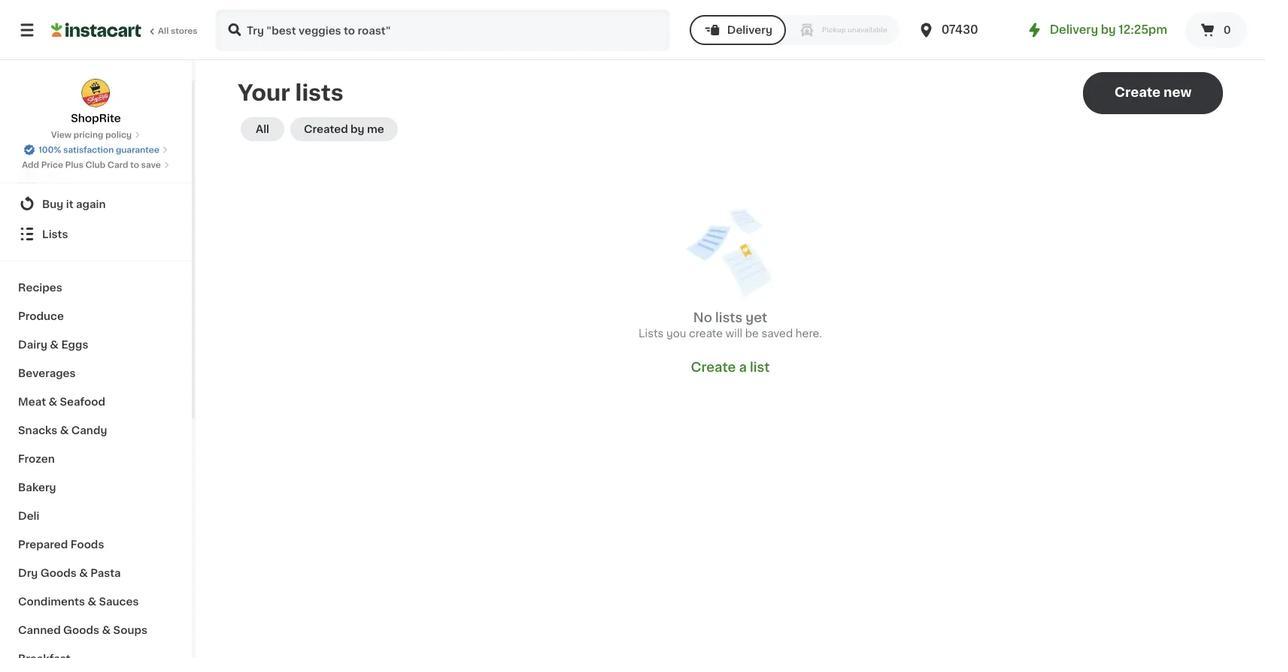 Task type: describe. For each thing, give the bounding box(es) containing it.
again
[[76, 199, 106, 209]]

snacks & candy link
[[9, 416, 183, 445]]

0 horizontal spatial lists
[[42, 229, 68, 239]]

no lists yet lists you create will be saved here.
[[639, 312, 822, 339]]

snacks
[[18, 425, 57, 436]]

delivery for delivery by 12:25pm
[[1050, 24, 1098, 35]]

canned goods & soups
[[18, 625, 147, 636]]

canned goods & soups link
[[9, 616, 183, 645]]

produce link
[[9, 302, 183, 330]]

soups
[[113, 625, 147, 636]]

& for meat
[[48, 396, 57, 407]]

frozen
[[18, 454, 55, 464]]

dry
[[18, 568, 38, 578]]

recipes
[[18, 282, 62, 293]]

recipes link
[[9, 273, 183, 302]]

shop link
[[9, 159, 183, 189]]

snacks & candy
[[18, 425, 107, 436]]

buy
[[42, 199, 63, 209]]

seafood
[[60, 396, 105, 407]]

create a list link
[[691, 360, 770, 376]]

it
[[66, 199, 73, 209]]

created by me button
[[290, 117, 398, 141]]

foods
[[71, 539, 104, 550]]

view pricing policy
[[51, 131, 132, 139]]

condiments & sauces
[[18, 597, 139, 607]]

07430
[[942, 24, 978, 35]]

& for condiments
[[88, 597, 96, 607]]

prepared foods link
[[9, 530, 183, 559]]

12:25pm
[[1119, 24, 1167, 35]]

goods for canned
[[63, 625, 99, 636]]

club
[[85, 161, 105, 169]]

shoprite
[[71, 113, 121, 124]]

candy
[[71, 425, 107, 436]]

deli link
[[9, 502, 183, 530]]

create a list
[[691, 361, 770, 374]]

guarantee
[[116, 146, 159, 154]]

view
[[51, 131, 72, 139]]

by for delivery
[[1101, 24, 1116, 35]]

buy it again link
[[9, 189, 183, 219]]

delivery by 12:25pm link
[[1026, 21, 1167, 39]]

create new
[[1115, 86, 1192, 99]]

& inside canned goods & soups link
[[102, 625, 111, 636]]

all stores link
[[51, 9, 199, 51]]

condiments & sauces link
[[9, 587, 183, 616]]

yet
[[746, 312, 767, 325]]

list
[[750, 361, 770, 374]]

lists for your
[[295, 82, 343, 104]]

meat & seafood link
[[9, 387, 183, 416]]

0
[[1224, 25, 1231, 35]]

new
[[1164, 86, 1192, 99]]

your
[[238, 82, 290, 104]]

me
[[367, 124, 384, 135]]

bakery link
[[9, 473, 183, 502]]

will
[[726, 329, 743, 339]]

bakery
[[18, 482, 56, 493]]

prepared foods
[[18, 539, 104, 550]]

all button
[[241, 117, 284, 141]]

create
[[689, 329, 723, 339]]

satisfaction
[[63, 146, 114, 154]]

dry goods & pasta link
[[9, 559, 183, 587]]

policy
[[105, 131, 132, 139]]

pasta
[[90, 568, 121, 578]]

dairy & eggs link
[[9, 330, 183, 359]]

shop
[[42, 168, 70, 179]]

meat
[[18, 396, 46, 407]]

canned
[[18, 625, 61, 636]]

dry goods & pasta
[[18, 568, 121, 578]]

100% satisfaction guarantee button
[[23, 141, 168, 156]]

& inside dry goods & pasta link
[[79, 568, 88, 578]]

buy it again
[[42, 199, 106, 209]]

dairy
[[18, 339, 47, 350]]

pricing
[[74, 131, 103, 139]]

create for create a list
[[691, 361, 736, 374]]

Search field
[[217, 11, 669, 50]]

view pricing policy link
[[51, 129, 141, 141]]

produce
[[18, 311, 64, 321]]

your lists
[[238, 82, 343, 104]]

card
[[108, 161, 128, 169]]

dairy & eggs
[[18, 339, 88, 350]]

& for dairy
[[50, 339, 59, 350]]



Task type: locate. For each thing, give the bounding box(es) containing it.
create new button
[[1083, 72, 1223, 114]]

& inside dairy & eggs link
[[50, 339, 59, 350]]

lists up will
[[715, 312, 743, 325]]

&
[[50, 339, 59, 350], [48, 396, 57, 407], [60, 425, 69, 436], [79, 568, 88, 578], [88, 597, 96, 607], [102, 625, 111, 636]]

& right meat
[[48, 396, 57, 407]]

by
[[1101, 24, 1116, 35], [351, 124, 365, 135]]

sauces
[[99, 597, 139, 607]]

1 vertical spatial by
[[351, 124, 365, 135]]

goods down the prepared foods
[[40, 568, 77, 578]]

& inside 'snacks & candy' link
[[60, 425, 69, 436]]

0 button
[[1186, 12, 1247, 48]]

lists link
[[9, 219, 183, 249]]

service type group
[[690, 15, 899, 45]]

delivery for delivery
[[727, 25, 772, 35]]

lists inside no lists yet lists you create will be saved here.
[[639, 329, 664, 339]]

1 horizontal spatial lists
[[639, 329, 664, 339]]

frozen link
[[9, 445, 183, 473]]

condiments
[[18, 597, 85, 607]]

shoprite link
[[71, 78, 121, 126]]

delivery
[[1050, 24, 1098, 35], [727, 25, 772, 35]]

beverages
[[18, 368, 76, 378]]

& inside meat & seafood link
[[48, 396, 57, 407]]

0 horizontal spatial all
[[158, 27, 169, 35]]

1 vertical spatial goods
[[63, 625, 99, 636]]

1 vertical spatial all
[[256, 124, 269, 135]]

0 vertical spatial all
[[158, 27, 169, 35]]

1 horizontal spatial all
[[256, 124, 269, 135]]

lists inside no lists yet lists you create will be saved here.
[[715, 312, 743, 325]]

0 vertical spatial create
[[1115, 86, 1161, 99]]

delivery inside button
[[727, 25, 772, 35]]

1 vertical spatial create
[[691, 361, 736, 374]]

saved
[[762, 329, 793, 339]]

0 vertical spatial by
[[1101, 24, 1116, 35]]

07430 button
[[917, 9, 1008, 51]]

lists left you
[[639, 329, 664, 339]]

1 horizontal spatial lists
[[715, 312, 743, 325]]

delivery button
[[690, 15, 786, 45]]

& left eggs
[[50, 339, 59, 350]]

delivery by 12:25pm
[[1050, 24, 1167, 35]]

all for all
[[256, 124, 269, 135]]

by for created
[[351, 124, 365, 135]]

create left the a at the right
[[691, 361, 736, 374]]

created
[[304, 124, 348, 135]]

you
[[666, 329, 686, 339]]

beverages link
[[9, 359, 183, 387]]

& left soups in the left bottom of the page
[[102, 625, 111, 636]]

0 vertical spatial goods
[[40, 568, 77, 578]]

add price plus club card to save link
[[22, 159, 170, 171]]

& left candy
[[60, 425, 69, 436]]

no
[[693, 312, 712, 325]]

1 vertical spatial lists
[[639, 329, 664, 339]]

lists down the buy
[[42, 229, 68, 239]]

all left stores
[[158, 27, 169, 35]]

& left sauces
[[88, 597, 96, 607]]

created by me
[[304, 124, 384, 135]]

0 horizontal spatial by
[[351, 124, 365, 135]]

price
[[41, 161, 63, 169]]

all stores
[[158, 27, 198, 35]]

by left me
[[351, 124, 365, 135]]

1 horizontal spatial delivery
[[1050, 24, 1098, 35]]

a
[[739, 361, 747, 374]]

plus
[[65, 161, 83, 169]]

all down the your
[[256, 124, 269, 135]]

deli
[[18, 511, 39, 521]]

100% satisfaction guarantee
[[38, 146, 159, 154]]

create for create new
[[1115, 86, 1161, 99]]

goods
[[40, 568, 77, 578], [63, 625, 99, 636]]

0 horizontal spatial lists
[[295, 82, 343, 104]]

lists
[[42, 229, 68, 239], [639, 329, 664, 339]]

by left 12:25pm
[[1101, 24, 1116, 35]]

create inside button
[[1115, 86, 1161, 99]]

0 vertical spatial lists
[[42, 229, 68, 239]]

lists up the created
[[295, 82, 343, 104]]

& for snacks
[[60, 425, 69, 436]]

0 vertical spatial lists
[[295, 82, 343, 104]]

to
[[130, 161, 139, 169]]

goods for dry
[[40, 568, 77, 578]]

0 horizontal spatial create
[[691, 361, 736, 374]]

create left new
[[1115, 86, 1161, 99]]

prepared
[[18, 539, 68, 550]]

all
[[158, 27, 169, 35], [256, 124, 269, 135]]

& left pasta
[[79, 568, 88, 578]]

lists
[[295, 82, 343, 104], [715, 312, 743, 325]]

add
[[22, 161, 39, 169]]

instacart logo image
[[51, 21, 141, 39]]

shoprite logo image
[[81, 78, 111, 108]]

by inside button
[[351, 124, 365, 135]]

None search field
[[215, 9, 670, 51]]

meat & seafood
[[18, 396, 105, 407]]

eggs
[[61, 339, 88, 350]]

& inside condiments & sauces link
[[88, 597, 96, 607]]

stores
[[171, 27, 198, 35]]

be
[[745, 329, 759, 339]]

here.
[[796, 329, 822, 339]]

add price plus club card to save
[[22, 161, 161, 169]]

save
[[141, 161, 161, 169]]

100%
[[38, 146, 61, 154]]

all inside button
[[256, 124, 269, 135]]

1 horizontal spatial create
[[1115, 86, 1161, 99]]

0 horizontal spatial delivery
[[727, 25, 772, 35]]

lists for no
[[715, 312, 743, 325]]

goods down "condiments & sauces"
[[63, 625, 99, 636]]

1 vertical spatial lists
[[715, 312, 743, 325]]

all for all stores
[[158, 27, 169, 35]]

1 horizontal spatial by
[[1101, 24, 1116, 35]]



Task type: vqa. For each thing, say whether or not it's contained in the screenshot.
by for Delivery
yes



